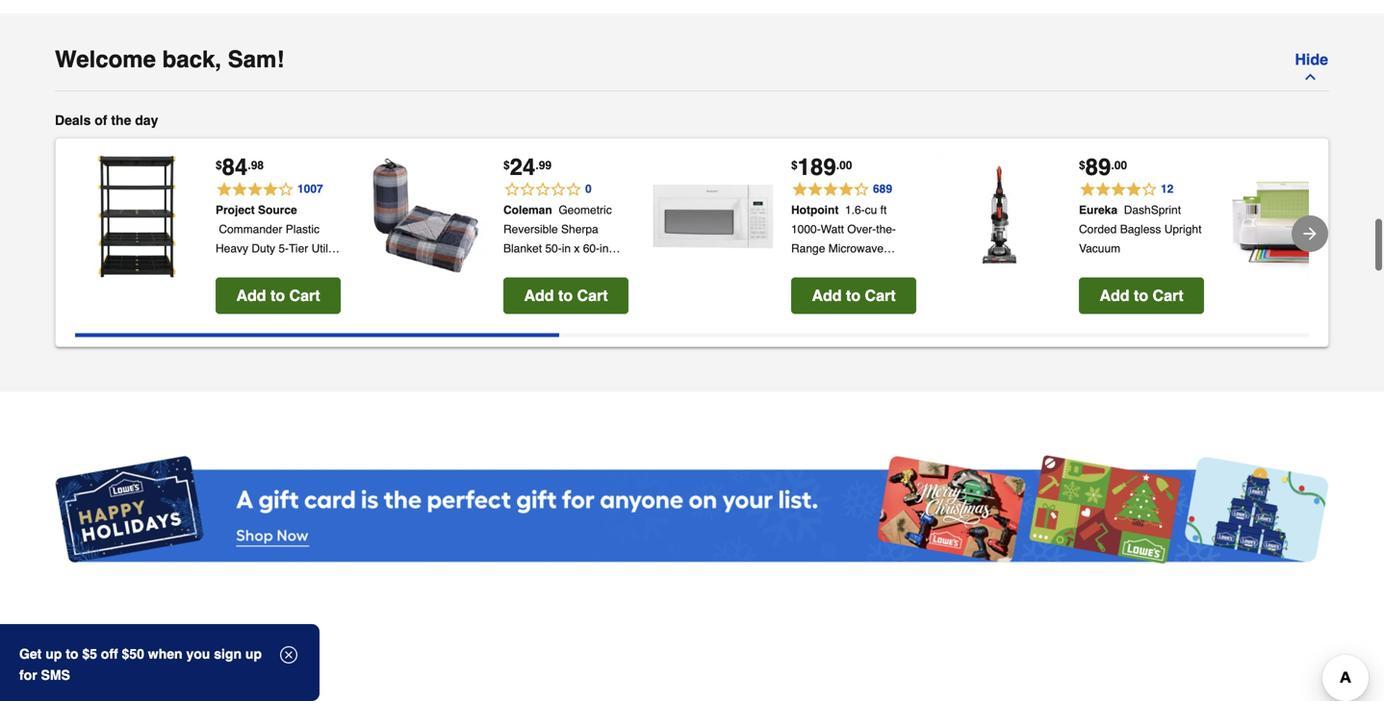 Task type: vqa. For each thing, say whether or not it's contained in the screenshot.
60639 BUTTON
no



Task type: locate. For each thing, give the bounding box(es) containing it.
2 $ from the left
[[503, 159, 510, 172]]

over-
[[847, 223, 876, 236]]

watt
[[821, 223, 844, 236]]

add to cart down vacuum
[[1100, 287, 1183, 304]]

. up eureka
[[1111, 159, 1114, 172]]

1.6-
[[845, 203, 865, 217]]

$ inside $ 84 . 98
[[216, 159, 222, 172]]

. up coleman
[[536, 159, 539, 172]]

x inside geometric reversible sherpa blanket 50-in x 60-in navy blue polyester
[[574, 242, 580, 255]]

to left $5
[[66, 647, 78, 662]]

to left h),
[[270, 287, 285, 304]]

add to cart button for 84
[[216, 278, 341, 314]]

00 right 89
[[1114, 159, 1127, 172]]

1 up from the left
[[45, 647, 62, 662]]

hide
[[1295, 50, 1328, 68]]

1 horizontal spatial 00
[[1114, 159, 1127, 172]]

4 add to cart button from the left
[[1079, 278, 1204, 314]]

0 horizontal spatial x
[[256, 280, 262, 294]]

in
[[562, 242, 571, 255], [600, 242, 609, 255], [307, 261, 316, 275], [232, 280, 241, 294], [282, 280, 291, 294]]

arrow right image
[[1300, 224, 1320, 244]]

x right w
[[334, 261, 340, 275]]

deals of the day
[[55, 112, 158, 128]]

.
[[248, 159, 251, 172], [536, 159, 539, 172], [836, 159, 839, 172], [1111, 159, 1114, 172]]

00 inside $ 89 . 00
[[1114, 159, 1127, 172]]

to for 84
[[270, 287, 285, 304]]

chevron up image
[[1303, 69, 1318, 85]]

w
[[320, 261, 331, 275]]

back,
[[162, 46, 221, 73]]

3 add to cart button from the left
[[791, 278, 916, 314]]

scrollbar
[[75, 333, 559, 337]]

2 00 from the left
[[1114, 159, 1127, 172]]

3 . from the left
[[836, 159, 839, 172]]

when
[[148, 647, 182, 662]]

. for 89
[[1111, 159, 1114, 172]]

2 . from the left
[[536, 159, 539, 172]]

shelving
[[216, 261, 260, 275]]

3 add from the left
[[812, 287, 842, 304]]

2 up from the left
[[245, 647, 262, 662]]

1 add to cart from the left
[[236, 287, 320, 304]]

$ left 99
[[503, 159, 510, 172]]

3 cart from the left
[[865, 287, 896, 304]]

1 . from the left
[[248, 159, 251, 172]]

. inside $ 189 . 00
[[836, 159, 839, 172]]

2 add from the left
[[524, 287, 554, 304]]

cart for 89
[[1153, 287, 1183, 304]]

1 add to cart button from the left
[[216, 278, 341, 314]]

1 add from the left
[[236, 287, 266, 304]]

add to cart down polyester
[[524, 287, 608, 304]]

4 add from the left
[[1100, 287, 1130, 304]]

add to cart button for 24
[[503, 278, 629, 314]]

to down polyester
[[558, 287, 573, 304]]

2 add to cart button from the left
[[503, 278, 629, 314]]

add to cart button down vacuum
[[1079, 278, 1204, 314]]

cart down microwave
[[865, 287, 896, 304]]

dashsprint corded bagless upright vacuum image
[[938, 154, 1064, 279]]

(white)
[[791, 261, 828, 275]]

1 00 from the left
[[839, 159, 852, 172]]

cart down upright
[[1153, 287, 1183, 304]]

dashsprint
[[1124, 203, 1181, 217]]

source
[[258, 203, 297, 217]]

dashsprint corded bagless upright vacuum
[[1079, 203, 1202, 255]]

3 add to cart from the left
[[812, 287, 896, 304]]

h),
[[294, 280, 309, 294]]

to down microwave
[[846, 287, 861, 304]]

(48-
[[287, 261, 307, 275]]

2 vertical spatial x
[[256, 280, 262, 294]]

4 add to cart from the left
[[1100, 287, 1183, 304]]

to inside get up to $5 off $50 when you sign up for sms
[[66, 647, 78, 662]]

0 horizontal spatial 00
[[839, 159, 852, 172]]

1 horizontal spatial up
[[245, 647, 262, 662]]

2 add to cart from the left
[[524, 287, 608, 304]]

eureka
[[1079, 203, 1118, 217]]

to down bagless
[[1134, 287, 1148, 304]]

4 cart from the left
[[1153, 287, 1183, 304]]

cart
[[289, 287, 320, 304], [577, 287, 608, 304], [865, 287, 896, 304], [1153, 287, 1183, 304]]

1 $ from the left
[[216, 159, 222, 172]]

. up hotpoint
[[836, 159, 839, 172]]

$ inside $ 189 . 00
[[791, 159, 798, 172]]

!
[[277, 46, 284, 73]]

00
[[839, 159, 852, 172], [1114, 159, 1127, 172]]

24
[[510, 154, 536, 180]]

navy
[[503, 261, 530, 275]]

range
[[791, 242, 825, 255]]

sms
[[41, 668, 70, 683]]

189
[[798, 154, 836, 180]]

x
[[574, 242, 580, 255], [334, 261, 340, 275], [256, 280, 262, 294]]

add to cart
[[236, 287, 320, 304], [524, 287, 608, 304], [812, 287, 896, 304], [1100, 287, 1183, 304]]

to for 189
[[846, 287, 861, 304]]

00 inside $ 189 . 00
[[839, 159, 852, 172]]

1.6-cu ft 1000-watt over-the-range microwave (white) image
[[651, 154, 776, 279]]

tier
[[289, 242, 308, 255]]

add to cart button down polyester
[[503, 278, 629, 314]]

$ for 24
[[503, 159, 510, 172]]

cart down polyester
[[577, 287, 608, 304]]

1000-
[[791, 223, 821, 236]]

1 vertical spatial x
[[334, 261, 340, 275]]

$ left the 98
[[216, 159, 222, 172]]

$
[[216, 159, 222, 172], [503, 159, 510, 172], [791, 159, 798, 172], [1079, 159, 1085, 172]]

polyester
[[559, 261, 607, 275]]

3 $ from the left
[[791, 159, 798, 172]]

for
[[19, 668, 37, 683]]

add to cart down unit
[[236, 287, 320, 304]]

x left 60-
[[574, 242, 580, 255]]

geometric reversible sherpa blanket 50-in x 60-in navy blue polyester
[[503, 203, 612, 275]]

add for 89
[[1100, 287, 1130, 304]]

blanket
[[503, 242, 542, 255]]

up right sign
[[245, 647, 262, 662]]

2 horizontal spatial x
[[574, 242, 580, 255]]

60-
[[583, 242, 600, 255]]

$ for 84
[[216, 159, 222, 172]]

up up sms
[[45, 647, 62, 662]]

4 . from the left
[[1111, 159, 1114, 172]]

x right d
[[256, 280, 262, 294]]

add to cart button down unit
[[216, 278, 341, 314]]

add to cart button down microwave
[[791, 278, 916, 314]]

4 $ from the left
[[1079, 159, 1085, 172]]

add for 84
[[236, 287, 266, 304]]

0 horizontal spatial up
[[45, 647, 62, 662]]

. inside $ 89 . 00
[[1111, 159, 1114, 172]]

plastic
[[286, 223, 320, 236]]

up
[[45, 647, 62, 662], [245, 647, 262, 662]]

cart down (48-
[[289, 287, 320, 304]]

$ 89 . 00
[[1079, 154, 1127, 180]]

add down the (white)
[[812, 287, 842, 304]]

to
[[270, 287, 285, 304], [558, 287, 573, 304], [846, 287, 861, 304], [1134, 287, 1148, 304], [66, 647, 78, 662]]

$ up eureka
[[1079, 159, 1085, 172]]

. inside $ 84 . 98
[[248, 159, 251, 172]]

add to cart for 189
[[812, 287, 896, 304]]

0 vertical spatial x
[[574, 242, 580, 255]]

add down vacuum
[[1100, 287, 1130, 304]]

00 right 189
[[839, 159, 852, 172]]

in left w
[[307, 261, 316, 275]]

. inside $ 24 . 99
[[536, 159, 539, 172]]

$ inside $ 24 . 99
[[503, 159, 510, 172]]

heavy
[[216, 242, 248, 255]]

add
[[236, 287, 266, 304], [524, 287, 554, 304], [812, 287, 842, 304], [1100, 287, 1130, 304]]

corded
[[1079, 223, 1117, 236]]

add to cart for 24
[[524, 287, 608, 304]]

$ inside $ 89 . 00
[[1079, 159, 1085, 172]]

duty
[[252, 242, 275, 255]]

. up project at the top left of the page
[[248, 159, 251, 172]]

add to cart button
[[216, 278, 341, 314], [503, 278, 629, 314], [791, 278, 916, 314], [1079, 278, 1204, 314]]

2 cart from the left
[[577, 287, 608, 304]]

1 cart from the left
[[289, 287, 320, 304]]

1.6-cu ft 1000-watt over-the- range microwave (white)
[[791, 203, 896, 275]]

add right 20-
[[236, 287, 266, 304]]

add down blue
[[524, 287, 554, 304]]

add to cart down microwave
[[812, 287, 896, 304]]

cart for 24
[[577, 287, 608, 304]]

add for 24
[[524, 287, 554, 304]]

$ up hotpoint
[[791, 159, 798, 172]]

. for 189
[[836, 159, 839, 172]]



Task type: describe. For each thing, give the bounding box(es) containing it.
deals
[[55, 112, 91, 128]]

20-
[[216, 280, 232, 294]]

$ for 89
[[1079, 159, 1085, 172]]

add to cart for 84
[[236, 287, 320, 304]]

to for 24
[[558, 287, 573, 304]]

microwave
[[828, 242, 884, 255]]

sherpa
[[561, 223, 598, 236]]

in left h),
[[282, 280, 291, 294]]

99
[[539, 159, 552, 172]]

champagne plastic craft cutting machine (8-pack) image
[[1226, 154, 1351, 279]]

reversible
[[503, 223, 558, 236]]

in up polyester
[[600, 242, 609, 255]]

day
[[135, 112, 158, 128]]

98
[[251, 159, 264, 172]]

$ 24 . 99
[[503, 154, 552, 180]]

. for 24
[[536, 159, 539, 172]]

a gift card is the perfect gift for anyone on your list. shop now. image
[[55, 450, 1329, 572]]

get
[[19, 647, 42, 662]]

89
[[1085, 154, 1111, 180]]

cart for 84
[[289, 287, 320, 304]]

$ 84 . 98
[[216, 154, 264, 180]]

vacuum
[[1079, 242, 1121, 255]]

cu
[[865, 203, 877, 217]]

in left d
[[232, 280, 241, 294]]

to for 89
[[1134, 287, 1148, 304]]

blue
[[533, 261, 556, 275]]

get up to $5 off $50 when you sign up for sms
[[19, 647, 262, 683]]

$ 189 . 00
[[791, 154, 852, 180]]

00 for 89
[[1114, 159, 1127, 172]]

. for 84
[[248, 159, 251, 172]]

hide button
[[1294, 49, 1329, 85]]

bagless
[[1120, 223, 1161, 236]]

geometric reversible sherpa blanket 50-in x 60-in navy blue polyester image
[[363, 154, 488, 279]]

50-
[[545, 242, 562, 255]]

add for 189
[[812, 287, 842, 304]]

upright
[[1164, 223, 1202, 236]]

you
[[186, 647, 210, 662]]

project source commander plastic heavy duty 5-tier utility shelving unit (48-in w x 20-in d x 72-in h), black
[[216, 203, 340, 313]]

coleman
[[503, 203, 552, 217]]

5-
[[279, 242, 289, 255]]

1 horizontal spatial x
[[334, 261, 340, 275]]

72-
[[265, 280, 282, 294]]

00 for 189
[[839, 159, 852, 172]]

welcome
[[55, 46, 156, 73]]

$ for 189
[[791, 159, 798, 172]]

project
[[216, 203, 255, 217]]

$5
[[82, 647, 97, 662]]

add to cart button for 189
[[791, 278, 916, 314]]

commander plastic heavy duty 5-tier utility shelving unit (48-in w x 20-in d x 72-in h), black image
[[75, 154, 200, 279]]

hotpoint
[[791, 203, 839, 217]]

84
[[222, 154, 248, 180]]

geometric
[[559, 203, 612, 217]]

utility
[[311, 242, 340, 255]]

add to cart button for 89
[[1079, 278, 1204, 314]]

add to cart for 89
[[1100, 287, 1183, 304]]

ft
[[880, 203, 887, 217]]

commander
[[219, 223, 282, 236]]

off
[[101, 647, 118, 662]]

the-
[[876, 223, 896, 236]]

welcome back, sam !
[[55, 46, 284, 73]]

the
[[111, 112, 131, 128]]

d
[[245, 280, 253, 294]]

black
[[216, 300, 244, 313]]

in down sherpa
[[562, 242, 571, 255]]

$50
[[122, 647, 144, 662]]

sign
[[214, 647, 242, 662]]

cart for 189
[[865, 287, 896, 304]]

sam
[[228, 46, 277, 73]]

of
[[95, 112, 107, 128]]

unit
[[263, 261, 284, 275]]



